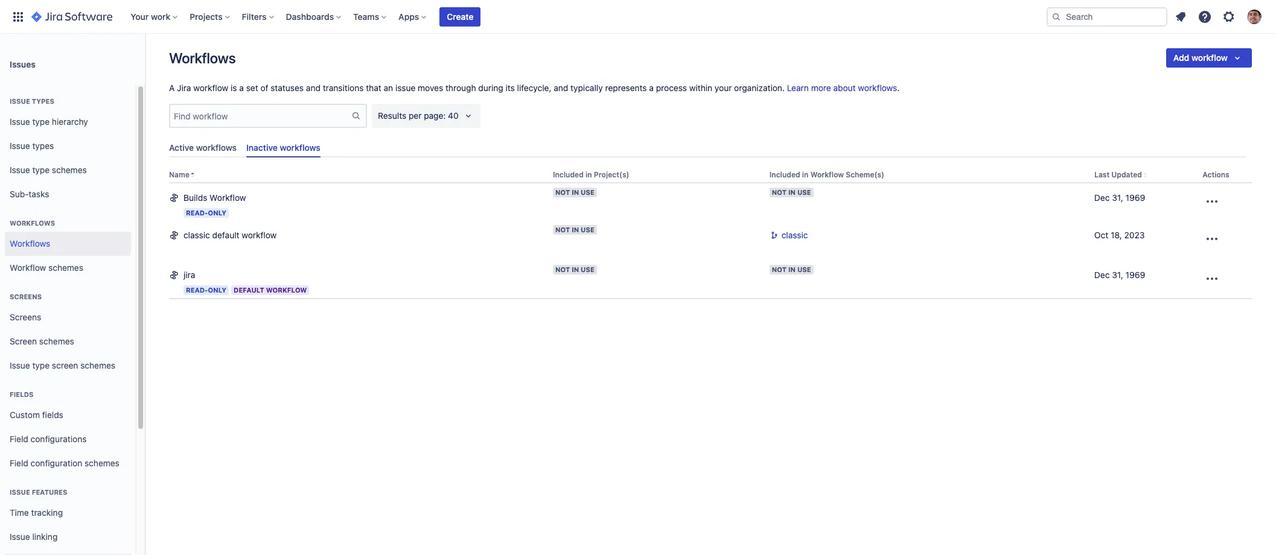 Task type: locate. For each thing, give the bounding box(es) containing it.
help image
[[1198, 9, 1212, 24]]

and right statuses
[[306, 83, 321, 93]]

1 horizontal spatial workflow
[[242, 230, 277, 241]]

2 issue from the top
[[10, 116, 30, 127]]

issue
[[10, 97, 30, 105], [10, 116, 30, 127], [10, 140, 30, 151], [10, 165, 30, 175], [10, 360, 30, 370], [10, 488, 30, 496], [10, 532, 30, 542]]

0 vertical spatial read-
[[186, 209, 208, 217]]

6 issue from the top
[[10, 488, 30, 496]]

type inside issue type schemes link
[[32, 165, 50, 175]]

workflow right builds
[[210, 193, 246, 203]]

0 horizontal spatial and
[[306, 83, 321, 93]]

custom fields
[[10, 410, 63, 420]]

time tracking link
[[5, 501, 131, 525]]

workflow schemes
[[10, 262, 83, 273]]

issue for issue type hierarchy
[[10, 116, 30, 127]]

7 issue from the top
[[10, 532, 30, 542]]

1 and from the left
[[306, 83, 321, 93]]

field
[[10, 434, 28, 444], [10, 458, 28, 468]]

type inside issue type screen schemes link
[[32, 360, 50, 370]]

schemes down field configurations link
[[85, 458, 119, 468]]

2 vertical spatial not in use
[[555, 266, 595, 274]]

issue for issue type screen schemes
[[10, 360, 30, 370]]

2 vertical spatial workflows
[[10, 238, 50, 249]]

name button
[[169, 170, 190, 179]]

create button
[[440, 7, 481, 26]]

workflows
[[169, 50, 236, 66], [10, 219, 55, 227], [10, 238, 50, 249]]

banner
[[0, 0, 1276, 34]]

in for jira
[[572, 266, 579, 274]]

sub-
[[10, 189, 29, 199]]

only down builds workflow
[[208, 209, 226, 217]]

1 vertical spatial workflows
[[10, 219, 55, 227]]

2 1969 from the top
[[1126, 270, 1146, 280]]

3 type from the top
[[32, 360, 50, 370]]

field configuration schemes
[[10, 458, 119, 468]]

2 included from the left
[[770, 170, 800, 179]]

workflow
[[811, 170, 844, 179], [210, 193, 246, 203], [10, 262, 46, 273], [266, 286, 307, 294]]

a left process
[[649, 83, 654, 93]]

workflow
[[1192, 53, 1228, 63], [193, 83, 228, 93], [242, 230, 277, 241]]

1 vertical spatial not in use dec 31, 1969
[[772, 266, 1146, 280]]

actions image for oct 18, 2023
[[1205, 232, 1220, 247]]

2 vertical spatial type
[[32, 360, 50, 370]]

in left project(s)
[[586, 170, 592, 179]]

2 31, from the top
[[1112, 270, 1124, 280]]

more
[[811, 83, 831, 93]]

1 vertical spatial only
[[208, 286, 226, 294]]

actions image down actions
[[1205, 195, 1220, 209]]

workflow image for builds
[[169, 192, 179, 203]]

tab list containing active workflows
[[164, 138, 1252, 158]]

tab list
[[164, 138, 1252, 158]]

1 included from the left
[[553, 170, 584, 179]]

workflow image
[[169, 192, 179, 203], [169, 230, 179, 241]]

actions image
[[1205, 195, 1220, 209], [1205, 232, 1220, 247]]

dec down last at right
[[1095, 193, 1110, 203]]

2 horizontal spatial workflow
[[1192, 53, 1228, 63]]

dec for jira
[[1095, 270, 1110, 280]]

1 workflow image from the top
[[169, 192, 179, 203]]

workflows up workflow schemes
[[10, 238, 50, 249]]

last updated
[[1095, 170, 1142, 179]]

type left screen
[[32, 360, 50, 370]]

not in use
[[555, 189, 595, 196], [555, 226, 595, 234], [555, 266, 595, 274]]

sub-tasks link
[[5, 182, 131, 206]]

lifecycle,
[[517, 83, 552, 93]]

last updated button
[[1095, 170, 1142, 179]]

1 vertical spatial 1969
[[1126, 270, 1146, 280]]

workflow left 'down icon'
[[1192, 53, 1228, 63]]

custom
[[10, 410, 40, 420]]

1 actions image from the top
[[1205, 195, 1220, 209]]

not for jira
[[555, 266, 570, 274]]

0 horizontal spatial classic
[[184, 230, 210, 241]]

workflow schemes link
[[5, 256, 131, 280]]

read- down builds
[[186, 209, 208, 217]]

workflow down the workflows link
[[10, 262, 46, 273]]

1 31, from the top
[[1112, 193, 1124, 203]]

classic
[[184, 230, 210, 241], [782, 230, 808, 241]]

issue inside screens group
[[10, 360, 30, 370]]

workflow inside dropdown button
[[1192, 53, 1228, 63]]

use for classic default workflow
[[581, 226, 595, 234]]

only left default
[[208, 286, 226, 294]]

workflows right the active
[[196, 142, 237, 153]]

2 read- from the top
[[186, 286, 208, 294]]

down icon image
[[1231, 51, 1245, 65]]

workflow right default
[[242, 230, 277, 241]]

scheme image
[[770, 230, 779, 241]]

use for jira
[[581, 266, 595, 274]]

5 issue from the top
[[10, 360, 30, 370]]

in
[[572, 189, 579, 196], [788, 189, 796, 196], [572, 226, 579, 234], [572, 266, 579, 274], [788, 266, 796, 274]]

issue type hierarchy link
[[5, 110, 131, 134]]

read-only down jira
[[186, 286, 226, 294]]

1969 down updated
[[1126, 193, 1146, 203]]

field for field configurations
[[10, 434, 28, 444]]

1 horizontal spatial a
[[649, 83, 654, 93]]

inactive workflows
[[246, 142, 321, 153]]

projects
[[190, 11, 223, 21]]

1 issue from the top
[[10, 97, 30, 105]]

Find workflow text field
[[170, 107, 351, 124]]

learn
[[787, 83, 809, 93]]

project(s)
[[594, 170, 629, 179]]

issue types link
[[5, 134, 131, 158]]

dec down oct
[[1095, 270, 1110, 280]]

use
[[581, 189, 595, 196], [798, 189, 811, 196], [581, 226, 595, 234], [581, 266, 595, 274], [798, 266, 811, 274]]

screens up screen
[[10, 312, 41, 322]]

time
[[10, 508, 29, 518]]

configuration
[[31, 458, 82, 468]]

1 horizontal spatial workflows
[[280, 142, 321, 153]]

40
[[448, 110, 459, 121]]

add
[[1174, 53, 1190, 63]]

0 vertical spatial 31,
[[1112, 193, 1124, 203]]

1 horizontal spatial in
[[802, 170, 809, 179]]

type for screen
[[32, 360, 50, 370]]

0 horizontal spatial workflows
[[196, 142, 237, 153]]

read-only down builds workflow
[[186, 209, 226, 217]]

oct 18, 2023
[[1095, 230, 1145, 241]]

2 actions image from the top
[[1205, 232, 1220, 247]]

not for classic default workflow
[[555, 226, 570, 234]]

default workflow
[[234, 286, 307, 294]]

only
[[208, 209, 226, 217], [208, 286, 226, 294]]

your work
[[131, 11, 170, 21]]

2 a from the left
[[649, 83, 654, 93]]

1 vertical spatial read-only
[[186, 286, 226, 294]]

1 vertical spatial dec
[[1095, 270, 1110, 280]]

workflow image for classic
[[169, 230, 179, 241]]

3 issue from the top
[[10, 140, 30, 151]]

1 vertical spatial workflow
[[193, 83, 228, 93]]

0 horizontal spatial in
[[586, 170, 592, 179]]

1 not in use dec 31, 1969 from the top
[[772, 189, 1146, 203]]

1 dec from the top
[[1095, 193, 1110, 203]]

your profile and settings image
[[1247, 9, 1262, 24]]

2 vertical spatial workflow
[[242, 230, 277, 241]]

1969
[[1126, 193, 1146, 203], [1126, 270, 1146, 280]]

issue for issue types
[[10, 97, 30, 105]]

in
[[586, 170, 592, 179], [802, 170, 809, 179]]

actions image
[[1205, 272, 1220, 286]]

not in use dec 31, 1969 for builds workflow
[[772, 189, 1146, 203]]

0 horizontal spatial a
[[239, 83, 244, 93]]

1 vertical spatial screens
[[10, 312, 41, 322]]

issue for issue linking
[[10, 532, 30, 542]]

0 vertical spatial actions image
[[1205, 195, 1220, 209]]

0 horizontal spatial included
[[553, 170, 584, 179]]

workflows right about
[[858, 83, 897, 93]]

settings image
[[1222, 9, 1237, 24]]

2 not in use from the top
[[555, 226, 595, 234]]

field configuration schemes link
[[5, 452, 131, 476]]

process
[[656, 83, 687, 93]]

issue for issue types
[[10, 140, 30, 151]]

workflows up jira
[[169, 50, 236, 66]]

2 screens from the top
[[10, 312, 41, 322]]

0 vertical spatial workflow image
[[169, 192, 179, 203]]

active workflows
[[169, 142, 237, 153]]

1 horizontal spatial and
[[554, 83, 568, 93]]

1 type from the top
[[32, 116, 50, 127]]

projects button
[[186, 7, 235, 26]]

linking
[[32, 532, 58, 542]]

a
[[239, 83, 244, 93], [649, 83, 654, 93]]

0 vertical spatial 1969
[[1126, 193, 1146, 203]]

2 workflow image from the top
[[169, 230, 179, 241]]

classic for classic
[[782, 230, 808, 241]]

2 dec from the top
[[1095, 270, 1110, 280]]

filters button
[[238, 7, 279, 26]]

actions image for dec 31, 1969
[[1205, 195, 1220, 209]]

workflows down sub-tasks
[[10, 219, 55, 227]]

dec for builds workflow
[[1095, 193, 1110, 203]]

1969 down "2023"
[[1126, 270, 1146, 280]]

screens down workflow schemes
[[10, 293, 42, 301]]

dashboards button
[[282, 7, 346, 26]]

1 vertical spatial not in use
[[555, 226, 595, 234]]

field up issue features
[[10, 458, 28, 468]]

31, down the 18,
[[1112, 270, 1124, 280]]

type inside issue type hierarchy link
[[32, 116, 50, 127]]

builds workflow
[[184, 193, 246, 203]]

0 vertical spatial workflow
[[1192, 53, 1228, 63]]

1 in from the left
[[586, 170, 592, 179]]

results per page: 40
[[378, 110, 459, 121]]

1 field from the top
[[10, 434, 28, 444]]

workflows
[[858, 83, 897, 93], [196, 142, 237, 153], [280, 142, 321, 153]]

1 classic from the left
[[184, 230, 210, 241]]

0 vertical spatial field
[[10, 434, 28, 444]]

not in use for default
[[555, 226, 595, 234]]

1 horizontal spatial classic
[[782, 230, 808, 241]]

1 1969 from the top
[[1126, 193, 1146, 203]]

1 vertical spatial 31,
[[1112, 270, 1124, 280]]

0 vertical spatial screens
[[10, 293, 42, 301]]

31, down 'last updated' button
[[1112, 193, 1124, 203]]

dec
[[1095, 193, 1110, 203], [1095, 270, 1110, 280]]

1 vertical spatial actions image
[[1205, 232, 1220, 247]]

0 horizontal spatial workflow
[[193, 83, 228, 93]]

and left typically
[[554, 83, 568, 93]]

screens for screens group
[[10, 293, 42, 301]]

0 vertical spatial not in use
[[555, 189, 595, 196]]

schemes inside workflows group
[[48, 262, 83, 273]]

in for classic default workflow
[[572, 226, 579, 234]]

issue attributes group
[[5, 549, 131, 555]]

in for project(s)
[[586, 170, 592, 179]]

2 field from the top
[[10, 458, 28, 468]]

1 vertical spatial workflow image
[[169, 230, 179, 241]]

0 vertical spatial type
[[32, 116, 50, 127]]

2 in from the left
[[802, 170, 809, 179]]

1 vertical spatial type
[[32, 165, 50, 175]]

2 type from the top
[[32, 165, 50, 175]]

0 vertical spatial dec
[[1095, 193, 1110, 203]]

screens group
[[5, 280, 131, 382]]

2 and from the left
[[554, 83, 568, 93]]

schemes down the workflows link
[[48, 262, 83, 273]]

schemes inside fields group
[[85, 458, 119, 468]]

read- down jira
[[186, 286, 208, 294]]

0 vertical spatial only
[[208, 209, 226, 217]]

2 horizontal spatial workflows
[[858, 83, 897, 93]]

your
[[131, 11, 149, 21]]

workflows right inactive at the top
[[280, 142, 321, 153]]

2 classic from the left
[[782, 230, 808, 241]]

actions image up actions icon
[[1205, 232, 1220, 247]]

2 not in use dec 31, 1969 from the top
[[772, 266, 1146, 280]]

field down custom at left bottom
[[10, 434, 28, 444]]

screens inside "link"
[[10, 312, 41, 322]]

results
[[378, 110, 406, 121]]

in left scheme(s)
[[802, 170, 809, 179]]

classic left default
[[184, 230, 210, 241]]

type down types
[[32, 116, 50, 127]]

not
[[555, 189, 570, 196], [772, 189, 787, 196], [555, 226, 570, 234], [555, 266, 570, 274], [772, 266, 787, 274]]

filters
[[242, 11, 267, 21]]

included in project(s)
[[553, 170, 629, 179]]

create
[[447, 11, 474, 21]]

workflows for active workflows
[[196, 142, 237, 153]]

workflow image up workflow icon
[[169, 230, 179, 241]]

31, for jira
[[1112, 270, 1124, 280]]

1 read-only from the top
[[186, 209, 226, 217]]

schemes inside issue types group
[[52, 165, 87, 175]]

1 vertical spatial read-
[[186, 286, 208, 294]]

jira software image
[[31, 9, 112, 24], [31, 9, 112, 24]]

workflow left is
[[193, 83, 228, 93]]

schemes down issue types link
[[52, 165, 87, 175]]

1 not in use from the top
[[555, 189, 595, 196]]

issue for issue type schemes
[[10, 165, 30, 175]]

1 only from the top
[[208, 209, 226, 217]]

1 vertical spatial field
[[10, 458, 28, 468]]

type up tasks
[[32, 165, 50, 175]]

a right is
[[239, 83, 244, 93]]

search image
[[1052, 12, 1061, 21]]

4 issue from the top
[[10, 165, 30, 175]]

read-only
[[186, 209, 226, 217], [186, 286, 226, 294]]

classic right scheme icon in the right of the page
[[782, 230, 808, 241]]

0 vertical spatial read-only
[[186, 209, 226, 217]]

is
[[231, 83, 237, 93]]

per
[[409, 110, 422, 121]]

read-
[[186, 209, 208, 217], [186, 286, 208, 294]]

workflow for classic default workflow
[[242, 230, 277, 241]]

workflows link
[[5, 232, 131, 256]]

actions
[[1203, 170, 1230, 179]]

0 vertical spatial not in use dec 31, 1969
[[772, 189, 1146, 203]]

1 horizontal spatial included
[[770, 170, 800, 179]]

2 only from the top
[[208, 286, 226, 294]]

1969 for builds workflow
[[1126, 193, 1146, 203]]

1 screens from the top
[[10, 293, 42, 301]]

workflow image left builds
[[169, 192, 179, 203]]



Task type: vqa. For each thing, say whether or not it's contained in the screenshot.
rightmost to
no



Task type: describe. For each thing, give the bounding box(es) containing it.
updated
[[1112, 170, 1142, 179]]

hierarchy
[[52, 116, 88, 127]]

workflows for workflows group
[[10, 219, 55, 227]]

moves
[[418, 83, 443, 93]]

workflows group
[[5, 206, 131, 284]]

types
[[32, 97, 54, 105]]

last
[[1095, 170, 1110, 179]]

page:
[[424, 110, 446, 121]]

workflows for the workflows link
[[10, 238, 50, 249]]

teams button
[[350, 7, 391, 26]]

your
[[715, 83, 732, 93]]

its
[[506, 83, 515, 93]]

typically
[[571, 83, 603, 93]]

schemes right screen
[[80, 360, 115, 370]]

screen schemes
[[10, 336, 74, 346]]

workflow left scheme(s)
[[811, 170, 844, 179]]

screens for screens "link"
[[10, 312, 41, 322]]

dashboards
[[286, 11, 334, 21]]

jira
[[184, 270, 195, 280]]

work
[[151, 11, 170, 21]]

classic default workflow
[[184, 230, 277, 241]]

workflow inside group
[[10, 262, 46, 273]]

issue
[[395, 83, 416, 93]]

issue type screen schemes link
[[5, 354, 131, 378]]

18,
[[1111, 230, 1122, 241]]

workflow for a jira workflow is a set of statuses and transitions that an issue moves through during its lifecycle, and typically represents a process within your organization. learn more about workflows .
[[193, 83, 228, 93]]

0 vertical spatial workflows
[[169, 50, 236, 66]]

field configurations link
[[5, 427, 131, 452]]

during
[[478, 83, 503, 93]]

issue type schemes link
[[5, 158, 131, 182]]

of
[[261, 83, 268, 93]]

issue types
[[10, 140, 54, 151]]

set
[[246, 83, 258, 93]]

included for included in workflow scheme(s)
[[770, 170, 800, 179]]

fields group
[[5, 378, 131, 479]]

default
[[212, 230, 239, 241]]

2023
[[1125, 230, 1145, 241]]

issue type schemes
[[10, 165, 87, 175]]

apps button
[[395, 7, 431, 26]]

custom fields link
[[5, 403, 131, 427]]

schemes up issue type screen schemes
[[39, 336, 74, 346]]

your work button
[[127, 7, 182, 26]]

types
[[32, 140, 54, 151]]

not in use for workflow
[[555, 189, 595, 196]]

2 read-only from the top
[[186, 286, 226, 294]]

issue features group
[[5, 476, 131, 553]]

organization.
[[734, 83, 785, 93]]

sub-tasks
[[10, 189, 49, 199]]

issue types group
[[5, 85, 131, 210]]

1969 for jira
[[1126, 270, 1146, 280]]

issue type screen schemes
[[10, 360, 115, 370]]

issue features
[[10, 488, 67, 496]]

teams
[[353, 11, 379, 21]]

banner containing your work
[[0, 0, 1276, 34]]

learn more about workflows link
[[787, 83, 897, 93]]

jira
[[177, 83, 191, 93]]

apps
[[399, 11, 419, 21]]

issue linking link
[[5, 525, 131, 549]]

issue linking
[[10, 532, 58, 542]]

appswitcher icon image
[[11, 9, 25, 24]]

about
[[834, 83, 856, 93]]

in for workflow
[[802, 170, 809, 179]]

field configurations
[[10, 434, 87, 444]]

use for builds workflow
[[581, 189, 595, 196]]

fields
[[42, 410, 63, 420]]

workflows for inactive workflows
[[280, 142, 321, 153]]

screen schemes link
[[5, 330, 131, 354]]

type for schemes
[[32, 165, 50, 175]]

sidebar navigation image
[[132, 48, 158, 72]]

add workflow
[[1174, 53, 1228, 63]]

through
[[446, 83, 476, 93]]

issues
[[10, 59, 36, 69]]

not in use dec 31, 1969 for jira
[[772, 266, 1146, 280]]

in for builds workflow
[[572, 189, 579, 196]]

features
[[32, 488, 67, 496]]

1 a from the left
[[239, 83, 244, 93]]

workflow right default
[[266, 286, 307, 294]]

represents
[[605, 83, 647, 93]]

field for field configuration schemes
[[10, 458, 28, 468]]

active
[[169, 142, 194, 153]]

a jira workflow is a set of statuses and transitions that an issue moves through during its lifecycle, and typically represents a process within your organization. learn more about workflows .
[[169, 83, 900, 93]]

time tracking
[[10, 508, 63, 518]]

3 not in use from the top
[[555, 266, 595, 274]]

tracking
[[31, 508, 63, 518]]

1 read- from the top
[[186, 209, 208, 217]]

type for hierarchy
[[32, 116, 50, 127]]

classic link
[[779, 230, 808, 242]]

classic for classic default workflow
[[184, 230, 210, 241]]

open image
[[461, 109, 476, 123]]

notifications image
[[1174, 9, 1188, 24]]

not for builds workflow
[[555, 189, 570, 196]]

screens link
[[5, 306, 131, 330]]

included for included in project(s)
[[553, 170, 584, 179]]

screen
[[52, 360, 78, 370]]

statuses
[[271, 83, 304, 93]]

that
[[366, 83, 381, 93]]

inactive
[[246, 142, 278, 153]]

primary element
[[7, 0, 1047, 34]]

name
[[169, 170, 190, 179]]

issue for issue features
[[10, 488, 30, 496]]

31, for builds workflow
[[1112, 193, 1124, 203]]

.
[[897, 83, 900, 93]]

Search field
[[1047, 7, 1168, 26]]

issue types
[[10, 97, 54, 105]]

tasks
[[29, 189, 49, 199]]

included in workflow scheme(s)
[[770, 170, 885, 179]]

fields
[[10, 391, 34, 399]]

default
[[234, 286, 264, 294]]

scheme(s)
[[846, 170, 885, 179]]

screen
[[10, 336, 37, 346]]

builds
[[184, 193, 207, 203]]

workflow image
[[169, 269, 179, 280]]

an
[[384, 83, 393, 93]]



